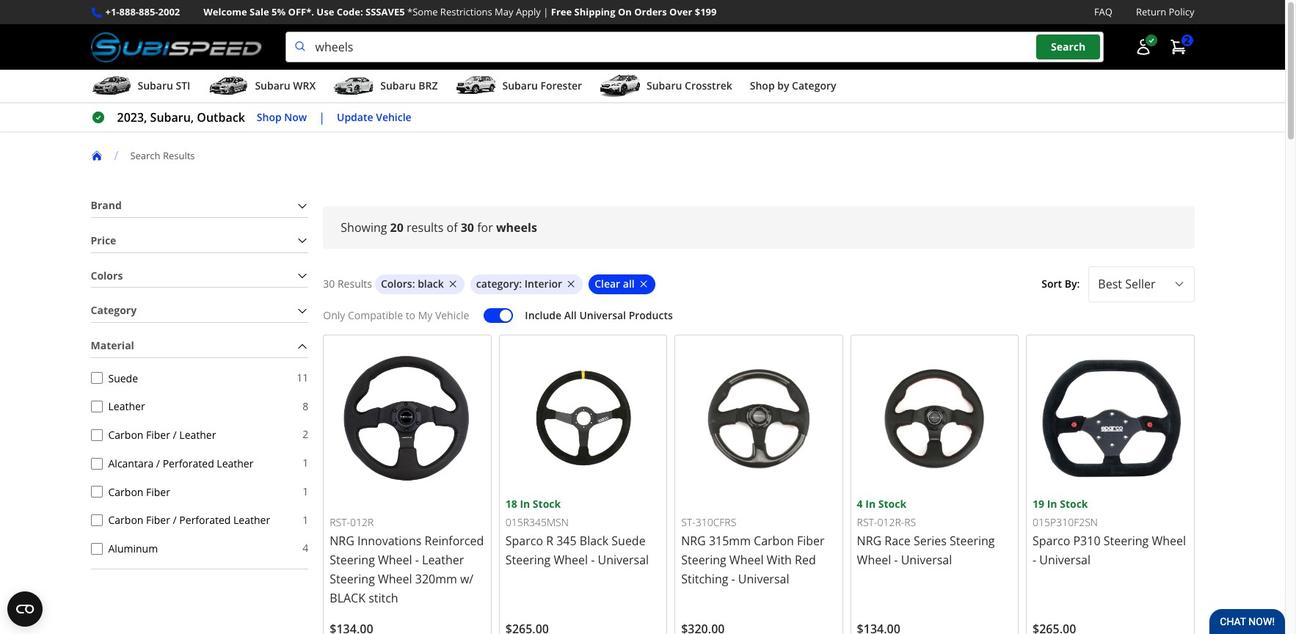 Task type: locate. For each thing, give the bounding box(es) containing it.
stitching
[[681, 571, 728, 587]]

nrg inside rst-012r nrg innovations reinforced steering wheel - leather steering wheel 320mm w/ black stitch
[[330, 533, 354, 549]]

30 right of
[[461, 220, 474, 236]]

0 horizontal spatial |
[[319, 109, 325, 126]]

p310
[[1073, 533, 1101, 549]]

fiber for carbon fiber
[[146, 485, 170, 499]]

stock inside 18 in stock 015r345msn sparco r 345 black suede steering wheel - universal
[[533, 497, 561, 511]]

0 horizontal spatial 4
[[303, 541, 308, 555]]

0 horizontal spatial nrg
[[330, 533, 354, 549]]

stock for r
[[533, 497, 561, 511]]

sparco for steering
[[505, 533, 543, 549]]

1 vertical spatial vehicle
[[435, 308, 469, 322]]

with
[[767, 552, 792, 568]]

0 horizontal spatial category
[[91, 303, 137, 317]]

in for nrg race series steering wheel - universal
[[865, 497, 876, 511]]

- up 320mm
[[415, 552, 419, 568]]

leather inside rst-012r nrg innovations reinforced steering wheel - leather steering wheel 320mm w/ black stitch
[[422, 552, 464, 568]]

products
[[629, 308, 673, 322]]

subaru sti button
[[91, 73, 190, 102]]

- down 015p310f2sn
[[1033, 552, 1036, 568]]

subaru for subaru forester
[[502, 79, 538, 93]]

carbon up with
[[754, 533, 794, 549]]

category for category : interior
[[476, 277, 519, 291]]

0 vertical spatial vehicle
[[376, 110, 412, 124]]

stock up 015p310f2sn
[[1060, 497, 1088, 511]]

shop left now
[[257, 110, 282, 124]]

20
[[390, 220, 404, 236]]

1 subaru from the left
[[138, 79, 173, 93]]

2 sparco from the left
[[1033, 533, 1070, 549]]

1 vertical spatial 4
[[303, 541, 308, 555]]

subaru for subaru brz
[[380, 79, 416, 93]]

subaru inside 'dropdown button'
[[647, 79, 682, 93]]

shop
[[750, 79, 775, 93], [257, 110, 282, 124]]

Select... button
[[1089, 267, 1194, 302]]

1 horizontal spatial suede
[[612, 533, 646, 549]]

results down "2023, subaru, outback"
[[163, 149, 195, 162]]

in inside 4 in stock rst-012r-rs nrg race series steering wheel - universal
[[865, 497, 876, 511]]

0 vertical spatial 1
[[303, 456, 308, 470]]

- inside 4 in stock rst-012r-rs nrg race series steering wheel - universal
[[894, 552, 898, 568]]

subaru brz button
[[333, 73, 438, 102]]

nrg 315mm carbon fiber steering wheel with red stitching - universal image
[[681, 341, 836, 496]]

315mm
[[709, 533, 751, 549]]

subaru forester button
[[455, 73, 582, 102]]

1 horizontal spatial stock
[[878, 497, 906, 511]]

- inside 19 in stock 015p310f2sn sparco p310 steering wheel - universal
[[1033, 552, 1036, 568]]

0 horizontal spatial suede
[[108, 371, 138, 385]]

carbon down alcantara
[[108, 485, 143, 499]]

colors for colors : black
[[381, 277, 412, 291]]

universal
[[579, 308, 626, 322], [598, 552, 649, 568], [901, 552, 952, 568], [1039, 552, 1091, 568], [738, 571, 789, 587]]

0 vertical spatial perforated
[[163, 456, 214, 470]]

Suede button
[[91, 372, 102, 384]]

stock
[[533, 497, 561, 511], [878, 497, 906, 511], [1060, 497, 1088, 511]]

1 horizontal spatial nrg
[[681, 533, 706, 549]]

*some
[[407, 5, 438, 18]]

price
[[91, 233, 116, 247]]

fiber down alcantara / perforated leather
[[146, 485, 170, 499]]

1 vertical spatial shop
[[257, 110, 282, 124]]

1 vertical spatial 2
[[303, 427, 308, 441]]

shop for shop now
[[257, 110, 282, 124]]

0 vertical spatial search
[[1051, 40, 1086, 54]]

w/
[[460, 571, 474, 587]]

subaru left sti
[[138, 79, 173, 93]]

reinforced
[[425, 533, 484, 549]]

1 horizontal spatial |
[[543, 5, 549, 18]]

may
[[495, 5, 513, 18]]

results up compatible
[[338, 277, 372, 291]]

: for colors
[[412, 277, 415, 291]]

alcantara
[[108, 456, 154, 470]]

in for sparco r 345 black suede steering wheel - universal
[[520, 497, 530, 511]]

888-
[[119, 5, 139, 18]]

in for sparco p310 steering wheel - universal
[[1047, 497, 1057, 511]]

sparco down 015r345msn
[[505, 533, 543, 549]]

2 horizontal spatial stock
[[1060, 497, 1088, 511]]

carbon for carbon fiber
[[108, 485, 143, 499]]

:
[[412, 277, 415, 291], [519, 277, 522, 291]]

- for nrg 315mm carbon fiber steering wheel with red stitching - universal
[[731, 571, 735, 587]]

- right "stitching"
[[731, 571, 735, 587]]

1 horizontal spatial category
[[476, 277, 519, 291]]

colors inside colors dropdown button
[[91, 268, 123, 282]]

Carbon Fiber / Perforated Leather button
[[91, 514, 102, 526]]

/ right alcantara
[[156, 456, 160, 470]]

stock inside 19 in stock 015p310f2sn sparco p310 steering wheel - universal
[[1060, 497, 1088, 511]]

- down race
[[894, 552, 898, 568]]

1 sparco from the left
[[505, 533, 543, 549]]

0 horizontal spatial rst-
[[330, 515, 350, 529]]

stock up 015r345msn
[[533, 497, 561, 511]]

shipping
[[574, 5, 615, 18]]

0 vertical spatial shop
[[750, 79, 775, 93]]

in inside 18 in stock 015r345msn sparco r 345 black suede steering wheel - universal
[[520, 497, 530, 511]]

Carbon Fiber / Leather button
[[91, 429, 102, 441]]

results
[[407, 220, 444, 236]]

1 vertical spatial category
[[91, 303, 137, 317]]

rst-
[[330, 515, 350, 529], [857, 515, 877, 529]]

subaru sti
[[138, 79, 190, 93]]

/
[[114, 148, 118, 164], [173, 428, 177, 442], [156, 456, 160, 470], [173, 513, 177, 527]]

1 vertical spatial results
[[338, 277, 372, 291]]

2 rst- from the left
[[857, 515, 877, 529]]

perforated down alcantara / perforated leather
[[179, 513, 231, 527]]

nrg inside 4 in stock rst-012r-rs nrg race series steering wheel - universal
[[857, 533, 882, 549]]

vehicle right the my
[[435, 308, 469, 322]]

carbon
[[108, 428, 143, 442], [108, 485, 143, 499], [108, 513, 143, 527], [754, 533, 794, 549]]

*some restrictions may apply | free shipping on orders over $199
[[407, 5, 717, 18]]

1 horizontal spatial 2
[[1184, 33, 1190, 47]]

0 horizontal spatial sparco
[[505, 533, 543, 549]]

carbon fiber
[[108, 485, 170, 499]]

subaru left wrx
[[255, 79, 290, 93]]

universal down p310
[[1039, 552, 1091, 568]]

material button
[[91, 335, 308, 357]]

4 for 4 in stock rst-012r-rs nrg race series steering wheel - universal
[[857, 497, 863, 511]]

sparco inside 18 in stock 015r345msn sparco r 345 black suede steering wheel - universal
[[505, 533, 543, 549]]

5 subaru from the left
[[647, 79, 682, 93]]

rst- inside 4 in stock rst-012r-rs nrg race series steering wheel - universal
[[857, 515, 877, 529]]

2 subaru from the left
[[255, 79, 290, 93]]

fiber up red
[[797, 533, 825, 549]]

home image
[[91, 150, 102, 162]]

Leather button
[[91, 401, 102, 412]]

1 horizontal spatial search
[[1051, 40, 1086, 54]]

shop inside dropdown button
[[750, 79, 775, 93]]

subaru left the brz
[[380, 79, 416, 93]]

welcome
[[203, 5, 247, 18]]

015p310f2sn
[[1033, 515, 1098, 529]]

showing 20 results of 30 for wheels
[[341, 220, 537, 236]]

0 vertical spatial 4
[[857, 497, 863, 511]]

1 vertical spatial search
[[130, 149, 160, 162]]

return policy link
[[1136, 4, 1194, 20]]

: left interior
[[519, 277, 522, 291]]

2 inside 2 button
[[1184, 33, 1190, 47]]

race
[[885, 533, 911, 549]]

0 vertical spatial results
[[163, 149, 195, 162]]

universal for nrg 315mm carbon fiber steering wheel with red stitching - universal
[[738, 571, 789, 587]]

2 down 8
[[303, 427, 308, 441]]

1 horizontal spatial :
[[519, 277, 522, 291]]

brand button
[[91, 195, 308, 217]]

3 nrg from the left
[[857, 533, 882, 549]]

012r-
[[877, 515, 904, 529]]

carbon up alcantara
[[108, 428, 143, 442]]

nrg inside st-310cfrs nrg 315mm carbon fiber steering wheel with red stitching - universal
[[681, 533, 706, 549]]

3 in from the left
[[1047, 497, 1057, 511]]

colors button
[[91, 265, 308, 287]]

fiber for carbon fiber / leather
[[146, 428, 170, 442]]

subaru left crosstrek on the top right of page
[[647, 79, 682, 93]]

only
[[323, 308, 345, 322]]

1 for leather
[[303, 456, 308, 470]]

0 horizontal spatial :
[[412, 277, 415, 291]]

universal down 'black'
[[598, 552, 649, 568]]

sparco
[[505, 533, 543, 549], [1033, 533, 1070, 549]]

- inside 18 in stock 015r345msn sparco r 345 black suede steering wheel - universal
[[591, 552, 595, 568]]

over
[[669, 5, 692, 18]]

2023,
[[117, 109, 147, 126]]

nrg down 012r
[[330, 533, 354, 549]]

3 subaru from the left
[[380, 79, 416, 93]]

012r
[[350, 515, 374, 529]]

category for category
[[91, 303, 137, 317]]

universal inside st-310cfrs nrg 315mm carbon fiber steering wheel with red stitching - universal
[[738, 571, 789, 587]]

category left interior
[[476, 277, 519, 291]]

2 horizontal spatial nrg
[[857, 533, 882, 549]]

Aluminum button
[[91, 543, 102, 555]]

- inside st-310cfrs nrg 315mm carbon fiber steering wheel with red stitching - universal
[[731, 571, 735, 587]]

1 vertical spatial 30
[[323, 277, 335, 291]]

0 vertical spatial suede
[[108, 371, 138, 385]]

steering inside 4 in stock rst-012r-rs nrg race series steering wheel - universal
[[950, 533, 995, 549]]

open widget image
[[7, 592, 43, 627]]

1 1 from the top
[[303, 456, 308, 470]]

1 horizontal spatial results
[[338, 277, 372, 291]]

1 : from the left
[[412, 277, 415, 291]]

wrx
[[293, 79, 316, 93]]

1 horizontal spatial colors
[[381, 277, 412, 291]]

- inside rst-012r nrg innovations reinforced steering wheel - leather steering wheel 320mm w/ black stitch
[[415, 552, 419, 568]]

015r345msn
[[505, 515, 569, 529]]

nrg
[[330, 533, 354, 549], [681, 533, 706, 549], [857, 533, 882, 549]]

3 stock from the left
[[1060, 497, 1088, 511]]

1 rst- from the left
[[330, 515, 350, 529]]

2
[[1184, 33, 1190, 47], [303, 427, 308, 441]]

universal down series
[[901, 552, 952, 568]]

2 vertical spatial 1
[[303, 513, 308, 527]]

red
[[795, 552, 816, 568]]

colors up the only compatible to my vehicle
[[381, 277, 412, 291]]

sparco inside 19 in stock 015p310f2sn sparco p310 steering wheel - universal
[[1033, 533, 1070, 549]]

universal down with
[[738, 571, 789, 587]]

stock inside 4 in stock rst-012r-rs nrg race series steering wheel - universal
[[878, 497, 906, 511]]

st-
[[681, 515, 696, 529]]

sparco down 015p310f2sn
[[1033, 533, 1070, 549]]

0 horizontal spatial search
[[130, 149, 160, 162]]

subaru inside dropdown button
[[255, 79, 290, 93]]

suede right suede 'button'
[[108, 371, 138, 385]]

steering
[[950, 533, 995, 549], [1104, 533, 1149, 549], [330, 552, 375, 568], [505, 552, 551, 568], [681, 552, 726, 568], [330, 571, 375, 587]]

fiber inside st-310cfrs nrg 315mm carbon fiber steering wheel with red stitching - universal
[[797, 533, 825, 549]]

/ down alcantara / perforated leather
[[173, 513, 177, 527]]

colors down "price"
[[91, 268, 123, 282]]

sparco for universal
[[1033, 533, 1070, 549]]

2 : from the left
[[519, 277, 522, 291]]

1 horizontal spatial in
[[865, 497, 876, 511]]

search for search
[[1051, 40, 1086, 54]]

universal inside 4 in stock rst-012r-rs nrg race series steering wheel - universal
[[901, 552, 952, 568]]

1 horizontal spatial rst-
[[857, 515, 877, 529]]

0 vertical spatial 30
[[461, 220, 474, 236]]

885-
[[139, 5, 158, 18]]

- for nrg race series steering wheel - universal
[[894, 552, 898, 568]]

category
[[476, 277, 519, 291], [91, 303, 137, 317]]

0 horizontal spatial stock
[[533, 497, 561, 511]]

0 horizontal spatial results
[[163, 149, 195, 162]]

shop by category button
[[750, 73, 836, 102]]

: left black
[[412, 277, 415, 291]]

subaru forester
[[502, 79, 582, 93]]

Alcantara / Perforated Leather button
[[91, 458, 102, 469]]

results for 30 results
[[338, 277, 372, 291]]

fiber up alcantara / perforated leather
[[146, 428, 170, 442]]

fiber down carbon fiber
[[146, 513, 170, 527]]

30 results
[[323, 277, 372, 291]]

0 horizontal spatial in
[[520, 497, 530, 511]]

4 subaru from the left
[[502, 79, 538, 93]]

| right now
[[319, 109, 325, 126]]

suede right 'black'
[[612, 533, 646, 549]]

suede
[[108, 371, 138, 385], [612, 533, 646, 549]]

30
[[461, 220, 474, 236], [323, 277, 335, 291]]

category up material
[[91, 303, 137, 317]]

1 horizontal spatial sparco
[[1033, 533, 1070, 549]]

subaru left forester
[[502, 79, 538, 93]]

19
[[1033, 497, 1044, 511]]

1 vertical spatial suede
[[612, 533, 646, 549]]

1 vertical spatial 1
[[303, 484, 308, 498]]

nrg for nrg 315mm carbon fiber steering wheel with red stitching - universal
[[681, 533, 706, 549]]

2 stock from the left
[[878, 497, 906, 511]]

0 horizontal spatial colors
[[91, 268, 123, 282]]

1 horizontal spatial vehicle
[[435, 308, 469, 322]]

nrg down 'st-'
[[681, 533, 706, 549]]

universal inside 18 in stock 015r345msn sparco r 345 black suede steering wheel - universal
[[598, 552, 649, 568]]

shop now link
[[257, 109, 307, 126]]

nrg for nrg innovations reinforced steering wheel - leather steering wheel 320mm w/ black stitch
[[330, 533, 354, 549]]

| left the free
[[543, 5, 549, 18]]

shop left by
[[750, 79, 775, 93]]

2 horizontal spatial in
[[1047, 497, 1057, 511]]

0 horizontal spatial vehicle
[[376, 110, 412, 124]]

4 inside 4 in stock rst-012r-rs nrg race series steering wheel - universal
[[857, 497, 863, 511]]

carbon right the carbon fiber / perforated leather button
[[108, 513, 143, 527]]

in inside 19 in stock 015p310f2sn sparco p310 steering wheel - universal
[[1047, 497, 1057, 511]]

wheel inside 19 in stock 015p310f2sn sparco p310 steering wheel - universal
[[1152, 533, 1186, 549]]

2 button
[[1162, 32, 1194, 62]]

- down 'black'
[[591, 552, 595, 568]]

category inside dropdown button
[[91, 303, 137, 317]]

stock up '012r-' in the right of the page
[[878, 497, 906, 511]]

2 in from the left
[[865, 497, 876, 511]]

on
[[618, 5, 632, 18]]

2 down the 'policy'
[[1184, 33, 1190, 47]]

category button
[[91, 300, 308, 322]]

subaru for subaru wrx
[[255, 79, 290, 93]]

universal for sparco r 345 black suede steering wheel - universal
[[598, 552, 649, 568]]

1 stock from the left
[[533, 497, 561, 511]]

2 nrg from the left
[[681, 533, 706, 549]]

1 nrg from the left
[[330, 533, 354, 549]]

0 vertical spatial 2
[[1184, 33, 1190, 47]]

search button
[[1036, 35, 1100, 59]]

1 horizontal spatial shop
[[750, 79, 775, 93]]

return
[[1136, 5, 1166, 18]]

policy
[[1169, 5, 1194, 18]]

perforated down carbon fiber / leather
[[163, 456, 214, 470]]

30 up 'only' at the left
[[323, 277, 335, 291]]

19 in stock 015p310f2sn sparco p310 steering wheel - universal
[[1033, 497, 1186, 568]]

vehicle down subaru brz dropdown button
[[376, 110, 412, 124]]

1 in from the left
[[520, 497, 530, 511]]

steering inside 18 in stock 015r345msn sparco r 345 black suede steering wheel - universal
[[505, 552, 551, 568]]

a subaru brz thumbnail image image
[[333, 75, 374, 97]]

compatible
[[348, 308, 403, 322]]

search inside button
[[1051, 40, 1086, 54]]

1 horizontal spatial 4
[[857, 497, 863, 511]]

price button
[[91, 230, 308, 252]]

colors
[[91, 268, 123, 282], [381, 277, 412, 291]]

3 1 from the top
[[303, 513, 308, 527]]

0 horizontal spatial shop
[[257, 110, 282, 124]]

nrg left race
[[857, 533, 882, 549]]

shop now
[[257, 110, 307, 124]]

search
[[1051, 40, 1086, 54], [130, 149, 160, 162]]

0 vertical spatial category
[[476, 277, 519, 291]]



Task type: vqa. For each thing, say whether or not it's contained in the screenshot.
Nrg Innovations Reinforced Steering Wheel - Leather Steering Wheel 320Mm W/ Black Stitch image on the bottom left of the page
yes



Task type: describe. For each thing, give the bounding box(es) containing it.
suede inside 18 in stock 015r345msn sparco r 345 black suede steering wheel - universal
[[612, 533, 646, 549]]

st-310cfrs nrg 315mm carbon fiber steering wheel with red stitching - universal
[[681, 515, 825, 587]]

carbon for carbon fiber / leather
[[108, 428, 143, 442]]

search results link
[[130, 149, 207, 162]]

1 vertical spatial |
[[319, 109, 325, 126]]

2002
[[158, 5, 180, 18]]

restrictions
[[440, 5, 492, 18]]

subaru crosstrek
[[647, 79, 732, 93]]

1 for perforated
[[303, 513, 308, 527]]

steering inside 19 in stock 015p310f2sn sparco p310 steering wheel - universal
[[1104, 533, 1149, 549]]

free
[[551, 5, 572, 18]]

carbon fiber / leather
[[108, 428, 216, 442]]

brand
[[91, 198, 122, 212]]

faq link
[[1094, 4, 1113, 20]]

apply
[[516, 5, 541, 18]]

carbon for carbon fiber / perforated leather
[[108, 513, 143, 527]]

my
[[418, 308, 432, 322]]

0 horizontal spatial 30
[[323, 277, 335, 291]]

orders
[[634, 5, 667, 18]]

now
[[284, 110, 307, 124]]

0 vertical spatial |
[[543, 5, 549, 18]]

310cfrs
[[695, 515, 736, 529]]

select... image
[[1173, 278, 1185, 290]]

2023, subaru, outback
[[117, 109, 245, 126]]

a subaru sti thumbnail image image
[[91, 75, 132, 97]]

sort
[[1042, 277, 1062, 291]]

code:
[[337, 5, 363, 18]]

/ right home icon
[[114, 148, 118, 164]]

subaru brz
[[380, 79, 438, 93]]

11
[[297, 371, 308, 384]]

subaru crosstrek button
[[600, 73, 732, 102]]

: for category
[[519, 277, 522, 291]]

search for search results
[[130, 149, 160, 162]]

of
[[447, 220, 458, 236]]

shop for shop by category
[[750, 79, 775, 93]]

update
[[337, 110, 373, 124]]

aluminum
[[108, 542, 158, 556]]

category : interior
[[476, 277, 562, 291]]

a subaru crosstrek thumbnail image image
[[600, 75, 641, 97]]

material
[[91, 338, 134, 352]]

subaru for subaru sti
[[138, 79, 173, 93]]

button image
[[1134, 38, 1152, 56]]

by
[[777, 79, 789, 93]]

subispeed logo image
[[91, 32, 262, 62]]

carbon fiber / perforated leather
[[108, 513, 270, 527]]

rs
[[904, 515, 916, 529]]

stock for rs
[[878, 497, 906, 511]]

r
[[546, 533, 553, 549]]

sti
[[176, 79, 190, 93]]

return policy
[[1136, 5, 1194, 18]]

crosstrek
[[685, 79, 732, 93]]

subaru wrx button
[[208, 73, 316, 102]]

fiber for carbon fiber / perforated leather
[[146, 513, 170, 527]]

rst-012r nrg innovations reinforced steering wheel - leather steering wheel 320mm w/ black stitch
[[330, 515, 484, 606]]

sparco p310 steering wheel - universal image
[[1033, 341, 1188, 496]]

320mm
[[415, 571, 457, 587]]

rst- inside rst-012r nrg innovations reinforced steering wheel - leather steering wheel 320mm w/ black stitch
[[330, 515, 350, 529]]

shop by category
[[750, 79, 836, 93]]

category
[[792, 79, 836, 93]]

update vehicle button
[[337, 109, 412, 126]]

4 for 4
[[303, 541, 308, 555]]

$199
[[695, 5, 717, 18]]

+1-
[[105, 5, 119, 18]]

interior
[[525, 277, 562, 291]]

sale
[[250, 5, 269, 18]]

- for sparco r 345 black suede steering wheel - universal
[[591, 552, 595, 568]]

universal down clear
[[579, 308, 626, 322]]

update vehicle
[[337, 110, 412, 124]]

results for search results
[[163, 149, 195, 162]]

for
[[477, 220, 493, 236]]

sparco r 345 black suede steering wheel - universal image
[[505, 341, 661, 496]]

all
[[564, 308, 577, 322]]

faq
[[1094, 5, 1113, 18]]

1 horizontal spatial 30
[[461, 220, 474, 236]]

include all universal products
[[525, 308, 673, 322]]

0 horizontal spatial 2
[[303, 427, 308, 441]]

black
[[418, 277, 444, 291]]

search input field
[[285, 32, 1103, 62]]

brz
[[419, 79, 438, 93]]

subaru for subaru crosstrek
[[647, 79, 682, 93]]

alcantara / perforated leather
[[108, 456, 254, 470]]

colors for colors
[[91, 268, 123, 282]]

/ up alcantara / perforated leather
[[173, 428, 177, 442]]

vehicle inside button
[[376, 110, 412, 124]]

18
[[505, 497, 517, 511]]

a subaru wrx thumbnail image image
[[208, 75, 249, 97]]

all
[[623, 277, 635, 291]]

steering inside st-310cfrs nrg 315mm carbon fiber steering wheel with red stitching - universal
[[681, 552, 726, 568]]

universal for nrg race series steering wheel - universal
[[901, 552, 952, 568]]

1 vertical spatial perforated
[[179, 513, 231, 527]]

black
[[330, 590, 365, 606]]

include
[[525, 308, 561, 322]]

wheels
[[496, 220, 537, 236]]

wheel inside 4 in stock rst-012r-rs nrg race series steering wheel - universal
[[857, 552, 891, 568]]

to
[[406, 308, 415, 322]]

carbon inside st-310cfrs nrg 315mm carbon fiber steering wheel with red stitching - universal
[[754, 533, 794, 549]]

off*.
[[288, 5, 314, 18]]

sssave5
[[366, 5, 405, 18]]

clear
[[595, 277, 620, 291]]

wheel inside st-310cfrs nrg 315mm carbon fiber steering wheel with red stitching - universal
[[729, 552, 764, 568]]

stock for p310
[[1060, 497, 1088, 511]]

black
[[580, 533, 609, 549]]

Carbon Fiber button
[[91, 486, 102, 498]]

nrg innovations reinforced steering wheel - leather steering wheel 320mm w/ black stitch image
[[330, 341, 485, 496]]

nrg race series steering wheel - universal image
[[857, 341, 1012, 496]]

series
[[914, 533, 947, 549]]

universal inside 19 in stock 015p310f2sn sparco p310 steering wheel - universal
[[1039, 552, 1091, 568]]

stitch
[[369, 590, 398, 606]]

2 1 from the top
[[303, 484, 308, 498]]

innovations
[[357, 533, 422, 549]]

8
[[303, 399, 308, 413]]

clear all
[[595, 277, 635, 291]]

sort by:
[[1042, 277, 1080, 291]]

a subaru forester thumbnail image image
[[455, 75, 496, 97]]

subaru wrx
[[255, 79, 316, 93]]

colors : black
[[381, 277, 444, 291]]

search results
[[130, 149, 195, 162]]

wheel inside 18 in stock 015r345msn sparco r 345 black suede steering wheel - universal
[[554, 552, 588, 568]]



